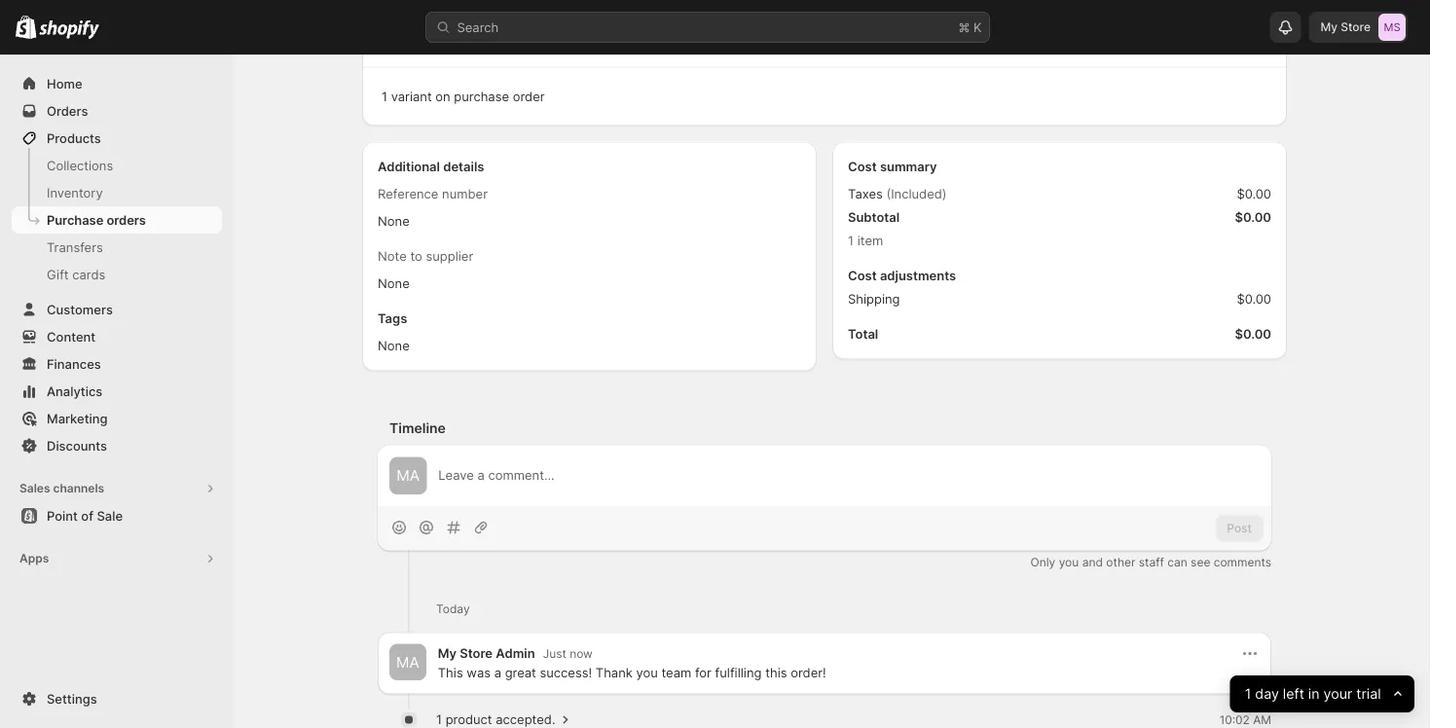 Task type: describe. For each thing, give the bounding box(es) containing it.
customers link
[[12, 296, 222, 323]]

transfers link
[[12, 234, 222, 261]]

apps button
[[12, 545, 222, 573]]

⌘ k
[[959, 19, 982, 35]]

1 horizontal spatial shopify image
[[39, 20, 100, 39]]

⌘
[[959, 19, 970, 35]]

only
[[1031, 555, 1056, 569]]

home
[[47, 76, 82, 91]]

a
[[494, 666, 501, 681]]

cost for cost adjustments
[[848, 269, 877, 284]]

finances link
[[12, 351, 222, 378]]

of
[[81, 508, 93, 523]]

0 vertical spatial you
[[1059, 555, 1079, 569]]

timeline
[[389, 420, 446, 437]]

fulfilling
[[715, 666, 762, 681]]

apps
[[19, 552, 49, 566]]

number
[[442, 187, 488, 202]]

content
[[47, 329, 96, 344]]

store for my store
[[1341, 20, 1371, 34]]

marketing link
[[12, 405, 222, 432]]

my store admin just now this was a great success! thank you team for fulfilling this order!
[[438, 646, 826, 681]]

3 none from the top
[[378, 339, 410, 354]]

orders link
[[12, 97, 222, 125]]

to
[[410, 249, 422, 264]]

point of sale
[[47, 508, 123, 523]]

green
[[434, 34, 470, 49]]

admin
[[496, 646, 535, 661]]

can
[[1168, 555, 1188, 569]]

details
[[443, 160, 484, 175]]

analytics link
[[12, 378, 222, 405]]

my for my store
[[1321, 20, 1338, 34]]

item
[[858, 234, 883, 249]]

thank
[[596, 666, 633, 681]]

purchase
[[454, 90, 509, 105]]

for
[[695, 666, 712, 681]]

t-shirt link
[[434, 15, 476, 30]]

great
[[505, 666, 536, 681]]

see
[[1191, 555, 1211, 569]]

gift
[[47, 267, 69, 282]]

post
[[1227, 521, 1252, 536]]

products
[[47, 130, 101, 146]]

discounts link
[[12, 432, 222, 460]]

order!
[[791, 666, 826, 681]]

cost for cost summary
[[848, 160, 877, 175]]

none for reference
[[378, 214, 410, 229]]

$0.00 for subtotal
[[1235, 210, 1272, 225]]

inventory link
[[12, 179, 222, 206]]

search
[[457, 19, 499, 35]]

my store
[[1321, 20, 1371, 34]]

k
[[974, 19, 982, 35]]

analytics
[[47, 384, 103, 399]]

day
[[1256, 686, 1279, 703]]

total
[[848, 327, 879, 342]]

cost summary
[[848, 160, 937, 175]]

10:02
[[1220, 713, 1250, 727]]

marketing
[[47, 411, 108, 426]]

1 product accepted.
[[436, 713, 555, 728]]

gift cards
[[47, 267, 105, 282]]

reference
[[378, 187, 439, 202]]

point
[[47, 508, 78, 523]]

content link
[[12, 323, 222, 351]]

1 day left in your trial
[[1245, 686, 1382, 703]]

other
[[1106, 555, 1136, 569]]

0 horizontal spatial shopify image
[[16, 15, 36, 39]]

1 avatar with initials m a image from the top
[[389, 458, 427, 495]]

note to supplier
[[378, 249, 473, 264]]

10:02 am
[[1220, 713, 1272, 727]]

tags
[[378, 312, 407, 327]]

this
[[765, 666, 787, 681]]

sales channels button
[[12, 475, 222, 502]]

adjustments
[[880, 269, 956, 284]]

reference number
[[378, 187, 488, 202]]



Task type: locate. For each thing, give the bounding box(es) containing it.
only you and other staff can see comments
[[1031, 555, 1272, 569]]

$0.00
[[1237, 187, 1272, 202], [1235, 210, 1272, 225], [1237, 292, 1272, 307], [1235, 327, 1272, 342]]

variant
[[391, 90, 432, 105]]

Leave a comment... text field
[[438, 467, 1260, 486]]

product
[[446, 713, 492, 728]]

accepted.
[[496, 713, 555, 728]]

home link
[[12, 70, 222, 97]]

0 vertical spatial none
[[378, 214, 410, 229]]

just
[[543, 647, 566, 661]]

1 for 1 variant on purchase order
[[382, 90, 388, 105]]

2 vertical spatial none
[[378, 339, 410, 354]]

my
[[1321, 20, 1338, 34], [438, 646, 457, 661]]

inventory
[[47, 185, 103, 200]]

avatar with initials m a image
[[389, 458, 427, 495], [389, 644, 426, 681]]

0 vertical spatial store
[[1341, 20, 1371, 34]]

1 product accepted. button
[[436, 711, 575, 728]]

shopify image
[[16, 15, 36, 39], [39, 20, 100, 39]]

products link
[[12, 125, 222, 152]]

1 left the variant
[[382, 90, 388, 105]]

t-
[[434, 15, 448, 30]]

you left and
[[1059, 555, 1079, 569]]

2 none from the top
[[378, 277, 410, 292]]

in
[[1309, 686, 1320, 703]]

cost
[[848, 160, 877, 175], [848, 269, 877, 284]]

$0.00 for total
[[1235, 327, 1272, 342]]

1 horizontal spatial my
[[1321, 20, 1338, 34]]

1 cost from the top
[[848, 160, 877, 175]]

customers
[[47, 302, 113, 317]]

staff
[[1139, 555, 1164, 569]]

you left team on the left bottom of the page
[[636, 666, 658, 681]]

(included)
[[887, 187, 947, 202]]

note
[[378, 249, 407, 264]]

none down reference
[[378, 214, 410, 229]]

store
[[1341, 20, 1371, 34], [460, 646, 493, 661]]

purchase orders link
[[12, 206, 222, 234]]

store for my store admin just now this was a great success! thank you team for fulfilling this order!
[[460, 646, 493, 661]]

was
[[467, 666, 491, 681]]

my store image
[[1379, 14, 1406, 41]]

point of sale link
[[12, 502, 222, 530]]

1 inside 1 day left in your trial dropdown button
[[1245, 686, 1252, 703]]

finances
[[47, 356, 101, 371]]

today
[[436, 602, 470, 616]]

1 horizontal spatial store
[[1341, 20, 1371, 34]]

2 cost from the top
[[848, 269, 877, 284]]

1 vertical spatial avatar with initials m a image
[[389, 644, 426, 681]]

avatar with initials m a image left this
[[389, 644, 426, 681]]

2 avatar with initials m a image from the top
[[389, 644, 426, 681]]

1 for 1 product accepted.
[[436, 713, 442, 728]]

purchase
[[47, 212, 103, 227]]

this
[[438, 666, 463, 681]]

store inside my store admin just now this was a great success! thank you team for fulfilling this order!
[[460, 646, 493, 661]]

1 vertical spatial my
[[438, 646, 457, 661]]

1 for 1 item
[[848, 234, 854, 249]]

1 left product
[[436, 713, 442, 728]]

comments
[[1214, 555, 1272, 569]]

collections link
[[12, 152, 222, 179]]

shirt
[[448, 15, 476, 30]]

1 item
[[848, 234, 883, 249]]

sales
[[19, 482, 50, 496]]

my left "my store" icon in the right top of the page
[[1321, 20, 1338, 34]]

shipping
[[848, 292, 900, 307]]

none down tags
[[378, 339, 410, 354]]

my for my store admin just now this was a great success! thank you team for fulfilling this order!
[[438, 646, 457, 661]]

none for note
[[378, 277, 410, 292]]

avatar with initials m a image down timeline
[[389, 458, 427, 495]]

0 horizontal spatial you
[[636, 666, 658, 681]]

collections
[[47, 158, 113, 173]]

supplier
[[426, 249, 473, 264]]

point of sale button
[[0, 502, 234, 530]]

1 left item
[[848, 234, 854, 249]]

am
[[1253, 713, 1272, 727]]

taxes (included)
[[848, 187, 947, 202]]

orders
[[107, 212, 146, 227]]

additional details
[[378, 160, 484, 175]]

now
[[570, 647, 593, 661]]

trial
[[1357, 686, 1382, 703]]

1 day left in your trial button
[[1230, 676, 1415, 713]]

you
[[1059, 555, 1079, 569], [636, 666, 658, 681]]

you inside my store admin just now this was a great success! thank you team for fulfilling this order!
[[636, 666, 658, 681]]

1 vertical spatial cost
[[848, 269, 877, 284]]

taxes
[[848, 187, 883, 202]]

cards
[[72, 267, 105, 282]]

sales channels
[[19, 482, 104, 496]]

your
[[1324, 686, 1353, 703]]

$0.00 for shipping
[[1237, 292, 1272, 307]]

1 for 1 day left in your trial
[[1245, 686, 1252, 703]]

cost up shipping
[[848, 269, 877, 284]]

1 vertical spatial none
[[378, 277, 410, 292]]

0 vertical spatial cost
[[848, 160, 877, 175]]

my up this
[[438, 646, 457, 661]]

cost adjustments
[[848, 269, 956, 284]]

left
[[1283, 686, 1305, 703]]

subtotal
[[848, 210, 900, 225]]

cost up taxes
[[848, 160, 877, 175]]

1 none from the top
[[378, 214, 410, 229]]

1 inside 1 product accepted. 'button'
[[436, 713, 442, 728]]

success!
[[540, 666, 592, 681]]

post button
[[1215, 515, 1264, 542]]

channels
[[53, 482, 104, 496]]

1 vertical spatial store
[[460, 646, 493, 661]]

discounts
[[47, 438, 107, 453]]

order
[[513, 90, 545, 105]]

sale
[[97, 508, 123, 523]]

t-shirt green
[[434, 15, 476, 49]]

1 variant on purchase order
[[382, 90, 545, 105]]

0 horizontal spatial store
[[460, 646, 493, 661]]

1 vertical spatial you
[[636, 666, 658, 681]]

purchase orders
[[47, 212, 146, 227]]

none
[[378, 214, 410, 229], [378, 277, 410, 292], [378, 339, 410, 354]]

and
[[1082, 555, 1103, 569]]

0 vertical spatial my
[[1321, 20, 1338, 34]]

store up was
[[460, 646, 493, 661]]

0 horizontal spatial my
[[438, 646, 457, 661]]

summary
[[880, 160, 937, 175]]

settings
[[47, 691, 97, 706]]

store left "my store" icon in the right top of the page
[[1341, 20, 1371, 34]]

transfers
[[47, 240, 103, 255]]

1 left day
[[1245, 686, 1252, 703]]

additional
[[378, 160, 440, 175]]

0 vertical spatial avatar with initials m a image
[[389, 458, 427, 495]]

my inside my store admin just now this was a great success! thank you team for fulfilling this order!
[[438, 646, 457, 661]]

none down note
[[378, 277, 410, 292]]

1 horizontal spatial you
[[1059, 555, 1079, 569]]

gift cards link
[[12, 261, 222, 288]]

1
[[382, 90, 388, 105], [848, 234, 854, 249], [1245, 686, 1252, 703], [436, 713, 442, 728]]



Task type: vqa. For each thing, say whether or not it's contained in the screenshot.
charges on the bottom left
no



